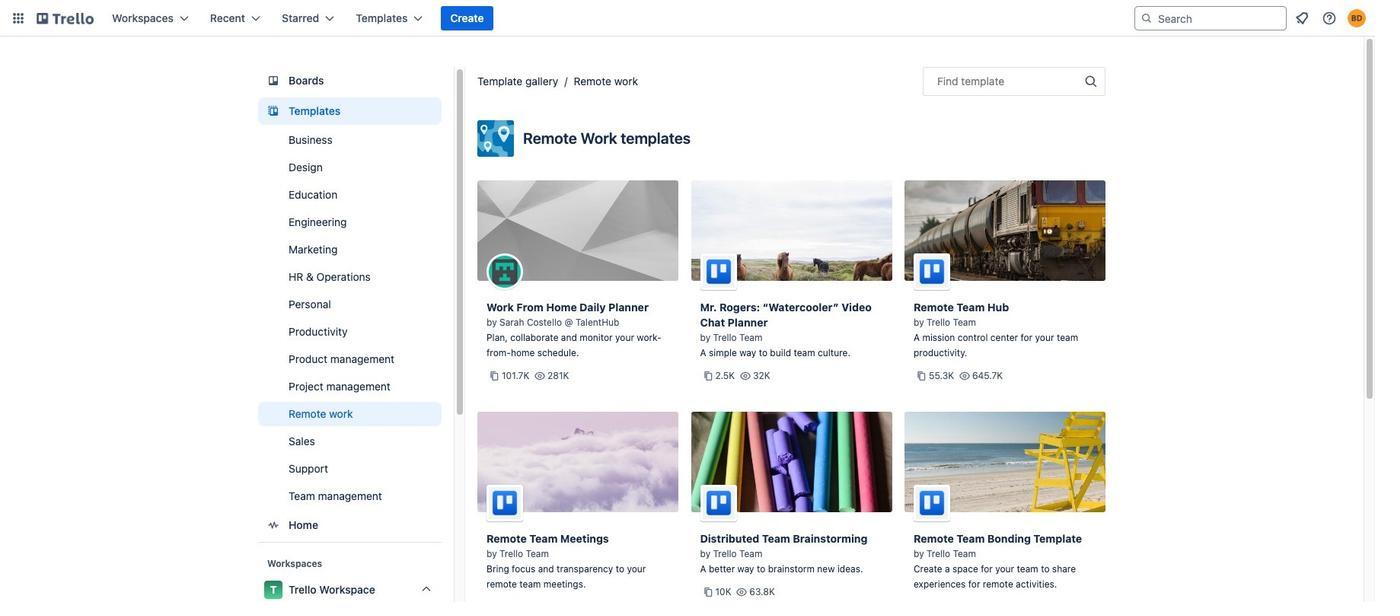 Task type: vqa. For each thing, say whether or not it's contained in the screenshot.
Sarah Costello @ TalentHub image
yes



Task type: describe. For each thing, give the bounding box(es) containing it.
back to home image
[[37, 6, 94, 30]]

search image
[[1141, 12, 1153, 24]]

sarah costello @ talenthub image
[[487, 254, 523, 290]]



Task type: locate. For each thing, give the bounding box(es) containing it.
board image
[[264, 72, 283, 90]]

0 notifications image
[[1293, 9, 1311, 27]]

home image
[[264, 516, 283, 535]]

trello team image
[[914, 254, 950, 290], [487, 485, 523, 522], [700, 485, 737, 522], [914, 485, 950, 522]]

trello team image
[[700, 254, 737, 290]]

primary element
[[0, 0, 1375, 37]]

remote work icon image
[[477, 120, 514, 157]]

barb dwyer (barbdwyer3) image
[[1348, 9, 1366, 27]]

None field
[[923, 67, 1106, 96]]

open information menu image
[[1322, 11, 1337, 26]]

template board image
[[264, 102, 283, 120]]

Search field
[[1135, 6, 1287, 30]]



